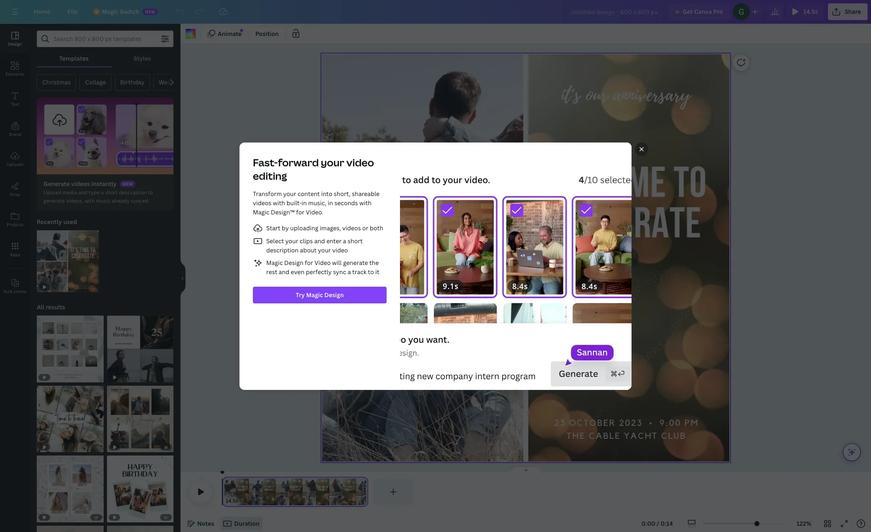 Task type: describe. For each thing, give the bounding box(es) containing it.
wedding button
[[153, 74, 189, 91]]

design™
[[271, 208, 295, 216]]

sync
[[333, 268, 346, 276]]

birthday button
[[115, 74, 150, 91]]

draw
[[10, 192, 20, 197]]

get
[[683, 8, 693, 15]]

for inside transform your content into short, shareable videos with built-in music, in seconds with magic design™ for video.
[[296, 208, 305, 216]]

duration button
[[221, 517, 263, 531]]

video inside select your clips and enter a short description about your video
[[333, 246, 348, 254]]

cream minimalist my journey video collage group
[[107, 386, 174, 453]]

magic switch
[[102, 8, 139, 15]]

time
[[602, 164, 667, 208]]

it's
[[546, 164, 595, 208]]

it
[[376, 268, 380, 276]]

music
[[96, 197, 110, 205]]

generate
[[44, 180, 70, 188]]

0 horizontal spatial 14.5s
[[226, 498, 238, 505]]

text button
[[0, 84, 30, 114]]

notes
[[197, 520, 214, 528]]

23 october 2023  •  9:00 pm the cable yacht club
[[555, 419, 699, 441]]

all results
[[37, 303, 65, 311]]

brand button
[[0, 114, 30, 144]]

styles
[[134, 54, 151, 62]]

switch
[[120, 8, 139, 15]]

to inside upload media and type a short description to generate videos, with music already synced.
[[148, 189, 153, 196]]

track
[[353, 268, 367, 276]]

generate inside upload media and type a short description to generate videos, with music already synced.
[[44, 197, 65, 205]]

try magic design button
[[253, 287, 387, 303]]

christmas button
[[37, 74, 76, 91]]

a inside magic design for video will generate the rest and even perfectly sync a track to it
[[348, 268, 351, 276]]

beige and white terrazzo fun motivational fashion musical video collage photo group
[[37, 456, 104, 523]]

a inside select your clips and enter a short description about your video
[[343, 237, 347, 245]]

editing
[[253, 169, 287, 183]]

uploading
[[290, 224, 319, 232]]

fast-forward your video editing
[[253, 155, 374, 183]]

about
[[300, 246, 317, 254]]

•  9:00 pm
[[650, 419, 699, 428]]

green brown modern travel video collage group
[[37, 386, 104, 453]]

rest
[[266, 268, 278, 276]]

it's our anniversary
[[562, 81, 691, 110]]

home link
[[27, 3, 57, 20]]

content
[[298, 190, 320, 198]]

create
[[14, 289, 27, 294]]

canva assistant image
[[848, 448, 858, 458]]

Seek bar range field
[[323, 234, 524, 256]]

uploads button
[[0, 144, 30, 174]]

0 vertical spatial videos
[[71, 180, 90, 188]]

select
[[266, 237, 284, 245]]

into
[[321, 190, 333, 198]]

duration
[[234, 520, 260, 528]]

magic inside magic design for video will generate the rest and even perfectly sync a track to it
[[266, 259, 283, 267]]

start
[[266, 224, 281, 232]]

transform your content into short, shareable videos with built-in music, in seconds with magic design™ for video.
[[253, 190, 380, 216]]

projects
[[7, 222, 23, 228]]

start by uploading images, videos or both
[[266, 224, 384, 232]]

styles button
[[111, 51, 174, 67]]

recently
[[37, 218, 62, 226]]

brown simple elegant happy birthday video collage group
[[107, 456, 174, 523]]

fast-
[[253, 155, 278, 169]]

2 in from the left
[[328, 199, 333, 207]]

upload media and type a short description to generate videos, with music already synced.
[[44, 189, 153, 205]]

design inside magic design for video will generate the rest and even perfectly sync a track to it
[[285, 259, 304, 267]]

hide pages image
[[506, 466, 546, 473]]

1 vertical spatial new
[[123, 181, 133, 187]]

enter
[[327, 237, 342, 245]]

design inside try magic design "button"
[[325, 291, 344, 299]]

used
[[63, 218, 77, 226]]

video inside fast-forward your video editing
[[347, 155, 374, 169]]

video.
[[306, 208, 324, 216]]

media
[[62, 189, 77, 196]]

brand
[[9, 131, 21, 137]]

templates button
[[37, 51, 111, 67]]

short inside select your clips and enter a short description about your video
[[348, 237, 363, 245]]

built-
[[287, 199, 302, 207]]

14.5s inside main "menu bar"
[[804, 8, 819, 15]]

it's time to celebrate
[[546, 164, 708, 248]]

trimming, start edge slider
[[223, 479, 230, 506]]

home
[[33, 8, 51, 15]]

the
[[370, 259, 379, 267]]

projects button
[[0, 205, 30, 235]]

bulk create
[[4, 289, 27, 294]]

all
[[37, 303, 44, 311]]

get canva pro
[[683, 8, 724, 15]]

perfectly
[[306, 268, 332, 276]]

our
[[586, 81, 608, 110]]



Task type: locate. For each thing, give the bounding box(es) containing it.
description
[[119, 189, 147, 196], [266, 246, 299, 254]]

0 vertical spatial description
[[119, 189, 147, 196]]

generate up track
[[343, 259, 368, 267]]

0 horizontal spatial in
[[302, 199, 307, 207]]

0 vertical spatial new
[[145, 9, 156, 15]]

2 vertical spatial design
[[325, 291, 344, 299]]

celebrate
[[551, 205, 702, 248]]

0 vertical spatial a
[[101, 189, 104, 196]]

description down select
[[266, 246, 299, 254]]

main menu bar
[[0, 0, 872, 24]]

magic design for video will generate the rest and even perfectly sync a track to it
[[266, 259, 380, 276]]

try magic design
[[296, 291, 344, 299]]

a right sync
[[348, 268, 351, 276]]

0 vertical spatial 14.5s
[[804, 8, 819, 15]]

1 horizontal spatial 14.5s button
[[787, 3, 825, 20]]

0 vertical spatial generate
[[44, 197, 65, 205]]

beige elegant animated celebration anniversary photo collage video group
[[37, 230, 99, 292]]

description up 'synced.' on the top left
[[119, 189, 147, 196]]

transform
[[253, 190, 282, 198]]

select your clips and enter a short description about your video
[[266, 237, 363, 254]]

for down "built-"
[[296, 208, 305, 216]]

videos
[[71, 180, 90, 188], [253, 199, 272, 207], [343, 224, 361, 232]]

video up the 'shareable'
[[347, 155, 374, 169]]

1 vertical spatial a
[[343, 237, 347, 245]]

1 vertical spatial description
[[266, 246, 299, 254]]

pro
[[714, 8, 724, 15]]

text
[[11, 101, 19, 107]]

1 vertical spatial design
[[285, 259, 304, 267]]

magic up rest
[[266, 259, 283, 267]]

fading sparkler heart image
[[558, 268, 695, 383]]

generate videos instantly
[[44, 180, 117, 188]]

/
[[657, 520, 660, 528]]

forward
[[278, 155, 319, 169]]

list
[[253, 223, 387, 277]]

videos down transform at the left top
[[253, 199, 272, 207]]

1 vertical spatial for
[[305, 259, 313, 267]]

with down the 'shareable'
[[360, 199, 372, 207]]

1 horizontal spatial 14.5s
[[804, 8, 819, 15]]

hide image
[[180, 258, 186, 298]]

apps button
[[0, 235, 30, 265]]

canva
[[695, 8, 712, 15]]

0 horizontal spatial a
[[101, 189, 104, 196]]

magic
[[102, 8, 119, 15], [253, 208, 270, 216], [266, 259, 283, 267], [306, 291, 323, 299]]

it's
[[562, 81, 581, 110]]

2 vertical spatial a
[[348, 268, 351, 276]]

by
[[282, 224, 289, 232]]

1 horizontal spatial generate
[[343, 259, 368, 267]]

Search 800 x 800 px templates search field
[[54, 31, 157, 47]]

for down about
[[305, 259, 313, 267]]

0 vertical spatial short
[[105, 189, 118, 196]]

Design title text field
[[565, 3, 666, 20]]

description inside select your clips and enter a short description about your video
[[266, 246, 299, 254]]

and inside magic design for video will generate the rest and even perfectly sync a track to it
[[279, 268, 290, 276]]

seconds
[[335, 199, 358, 207]]

design down sync
[[325, 291, 344, 299]]

new right 'switch'
[[145, 9, 156, 15]]

even
[[291, 268, 305, 276]]

and down the generate videos instantly
[[78, 189, 87, 196]]

beige dark minimalist birthday video collage group
[[107, 316, 174, 383]]

in down into
[[328, 199, 333, 207]]

videos up 'media'
[[71, 180, 90, 188]]

elements button
[[0, 54, 30, 84]]

videos left or
[[343, 224, 361, 232]]

videos inside list
[[343, 224, 361, 232]]

magic inside "button"
[[306, 291, 323, 299]]

trimming, end edge slider
[[361, 479, 369, 506]]

bulk create button
[[0, 271, 30, 302]]

1 horizontal spatial to
[[368, 268, 374, 276]]

with
[[84, 197, 95, 205], [273, 199, 285, 207], [360, 199, 372, 207]]

magic video example usage image
[[37, 97, 174, 174]]

0 horizontal spatial description
[[119, 189, 147, 196]]

and
[[78, 189, 87, 196], [315, 237, 325, 245], [279, 268, 290, 276]]

0 horizontal spatial design
[[8, 41, 22, 47]]

anniversary
[[614, 81, 691, 110]]

0 horizontal spatial generate
[[44, 197, 65, 205]]

design inside design button
[[8, 41, 22, 47]]

1 horizontal spatial in
[[328, 199, 333, 207]]

short down 'instantly'
[[105, 189, 118, 196]]

wedding
[[159, 78, 184, 86]]

try
[[296, 291, 305, 299]]

1 horizontal spatial for
[[305, 259, 313, 267]]

1 horizontal spatial with
[[273, 199, 285, 207]]

with up design™
[[273, 199, 285, 207]]

1 vertical spatial 14.5s
[[226, 498, 238, 505]]

minimalistic neutral clean polaroid photo collage new collection animated video group
[[37, 316, 104, 383]]

images,
[[320, 224, 341, 232]]

1 horizontal spatial description
[[266, 246, 299, 254]]

0 horizontal spatial to
[[148, 189, 153, 196]]

already
[[112, 197, 130, 205]]

elements
[[6, 71, 25, 77]]

0 horizontal spatial new
[[123, 181, 133, 187]]

0 vertical spatial for
[[296, 208, 305, 216]]

your inside transform your content into short, shareable videos with built-in music, in seconds with magic design™ for video.
[[283, 190, 296, 198]]

with inside upload media and type a short description to generate videos, with music already synced.
[[84, 197, 95, 205]]

collage button
[[80, 74, 111, 91]]

recently used
[[37, 218, 77, 226]]

2 vertical spatial videos
[[343, 224, 361, 232]]

2 horizontal spatial with
[[360, 199, 372, 207]]

new
[[145, 9, 156, 15], [123, 181, 133, 187]]

list containing start by uploading images, videos or both
[[253, 223, 387, 277]]

in down content
[[302, 199, 307, 207]]

music,
[[308, 199, 327, 207]]

notes button
[[184, 517, 218, 531]]

magic inside main "menu bar"
[[102, 8, 119, 15]]

generate down upload
[[44, 197, 65, 205]]

shareable
[[352, 190, 380, 198]]

your up the "video"
[[318, 246, 331, 254]]

videos,
[[66, 197, 83, 205]]

a inside upload media and type a short description to generate videos, with music already synced.
[[101, 189, 104, 196]]

short,
[[334, 190, 351, 198]]

1 horizontal spatial and
[[279, 268, 290, 276]]

magic inside transform your content into short, shareable videos with built-in music, in seconds with magic design™ for video.
[[253, 208, 270, 216]]

1 horizontal spatial short
[[348, 237, 363, 245]]

Page title text field
[[242, 497, 245, 506]]

1 vertical spatial short
[[348, 237, 363, 245]]

0 horizontal spatial short
[[105, 189, 118, 196]]

templates
[[59, 54, 89, 62]]

both
[[370, 224, 384, 232]]

draw button
[[0, 174, 30, 205]]

and inside upload media and type a short description to generate videos, with music already synced.
[[78, 189, 87, 196]]

uploads
[[7, 161, 23, 167]]

get canva pro button
[[669, 3, 730, 20]]

2 horizontal spatial and
[[315, 237, 325, 245]]

0 vertical spatial and
[[78, 189, 87, 196]]

0 horizontal spatial with
[[84, 197, 95, 205]]

short down or
[[348, 237, 363, 245]]

and right rest
[[279, 268, 290, 276]]

design up elements button
[[8, 41, 22, 47]]

0:00
[[642, 520, 656, 528]]

birthday
[[120, 78, 145, 86]]

1 vertical spatial videos
[[253, 199, 272, 207]]

design up even
[[285, 259, 304, 267]]

2 horizontal spatial design
[[325, 291, 344, 299]]

to inside it's time to celebrate
[[674, 164, 708, 208]]

clips
[[300, 237, 313, 245]]

0 horizontal spatial for
[[296, 208, 305, 216]]

a right enter
[[343, 237, 347, 245]]

apps
[[10, 252, 20, 258]]

bulk
[[4, 289, 13, 294]]

will
[[332, 259, 342, 267]]

magic down transform at the left top
[[253, 208, 270, 216]]

for
[[296, 208, 305, 216], [305, 259, 313, 267]]

1 horizontal spatial videos
[[253, 199, 272, 207]]

magic left 'switch'
[[102, 8, 119, 15]]

0 vertical spatial video
[[347, 155, 374, 169]]

videos inside transform your content into short, shareable videos with built-in music, in seconds with magic design™ for video.
[[253, 199, 272, 207]]

a
[[101, 189, 104, 196], [343, 237, 347, 245], [348, 268, 351, 276]]

video
[[315, 259, 331, 267]]

0 vertical spatial design
[[8, 41, 22, 47]]

1 vertical spatial video
[[333, 246, 348, 254]]

your inside fast-forward your video editing
[[321, 155, 345, 169]]

2 horizontal spatial a
[[348, 268, 351, 276]]

1 horizontal spatial a
[[343, 237, 347, 245]]

your up "built-"
[[283, 190, 296, 198]]

0 horizontal spatial and
[[78, 189, 87, 196]]

with down type
[[84, 197, 95, 205]]

magic right the try
[[306, 291, 323, 299]]

to inside magic design for video will generate the rest and even perfectly sync a track to it
[[368, 268, 374, 276]]

1 horizontal spatial design
[[285, 259, 304, 267]]

upload
[[44, 189, 61, 196]]

1 vertical spatial 14.5s button
[[226, 497, 238, 506]]

design
[[8, 41, 22, 47], [285, 259, 304, 267], [325, 291, 344, 299]]

0 horizontal spatial videos
[[71, 180, 90, 188]]

design button
[[0, 24, 30, 54]]

results
[[46, 303, 65, 311]]

1 vertical spatial and
[[315, 237, 325, 245]]

1 in from the left
[[302, 199, 307, 207]]

short
[[105, 189, 118, 196], [348, 237, 363, 245]]

a right type
[[101, 189, 104, 196]]

and right clips
[[315, 237, 325, 245]]

0 vertical spatial 14.5s button
[[787, 3, 825, 20]]

generate inside magic design for video will generate the rest and even perfectly sync a track to it
[[343, 259, 368, 267]]

your up into
[[321, 155, 345, 169]]

2 horizontal spatial videos
[[343, 224, 361, 232]]

instantly
[[91, 180, 117, 188]]

description inside upload media and type a short description to generate videos, with music already synced.
[[119, 189, 147, 196]]

or
[[363, 224, 369, 232]]

type
[[89, 189, 100, 196]]

video down enter
[[333, 246, 348, 254]]

0:00 / 0:14
[[642, 520, 674, 528]]

your left clips
[[286, 237, 298, 245]]

short inside upload media and type a short description to generate videos, with music already synced.
[[105, 189, 118, 196]]

2 horizontal spatial to
[[674, 164, 708, 208]]

2 vertical spatial and
[[279, 268, 290, 276]]

0 horizontal spatial 14.5s button
[[226, 497, 238, 506]]

new up already
[[123, 181, 133, 187]]

1 horizontal spatial new
[[145, 9, 156, 15]]

1 vertical spatial generate
[[343, 259, 368, 267]]

in
[[302, 199, 307, 207], [328, 199, 333, 207]]

the cable yacht club
[[567, 432, 687, 441]]

for inside magic design for video will generate the rest and even perfectly sync a track to it
[[305, 259, 313, 267]]

collage
[[85, 78, 106, 86]]

new inside main "menu bar"
[[145, 9, 156, 15]]

side panel tab list
[[0, 24, 30, 302]]

and inside select your clips and enter a short description about your video
[[315, 237, 325, 245]]



Task type: vqa. For each thing, say whether or not it's contained in the screenshot.
'Draw' at the top left
yes



